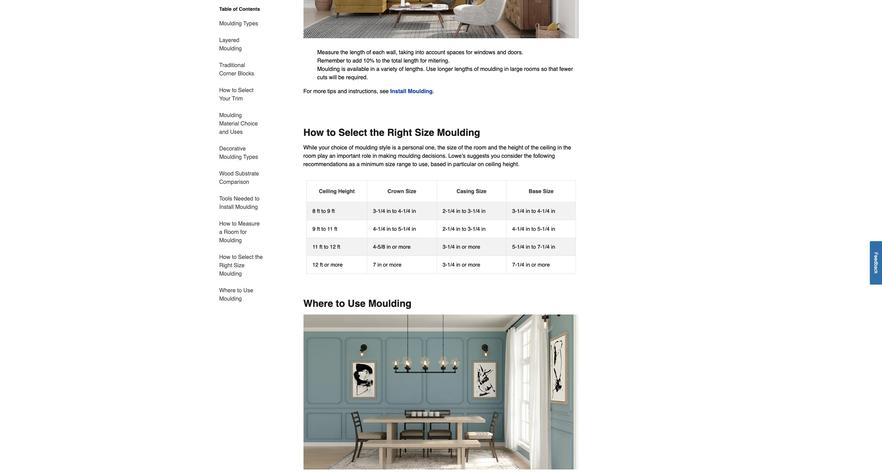 Task type: describe. For each thing, give the bounding box(es) containing it.
0 horizontal spatial moulding
[[355, 145, 378, 151]]

moulding material choice and uses link
[[219, 107, 263, 141]]

range
[[397, 161, 411, 168]]

use inside measure the length of each wall, taking into account spaces for windows and doors. remember to add 10% to the total length for mitering. moulding is available in a variety of lengths. use longer lengths of moulding in large rooms so that fewer cuts will be required.
[[426, 66, 436, 72]]

table
[[219, 6, 232, 12]]

to inside how to select the right size moulding
[[232, 254, 237, 261]]

windows
[[474, 49, 496, 55]]

to inside how to select your trim
[[232, 87, 237, 94]]

a inside measure the length of each wall, taking into account spaces for windows and doors. remember to add 10% to the total length for mitering. moulding is available in a variety of lengths. use longer lengths of moulding in large rooms so that fewer cuts will be required.
[[377, 66, 380, 72]]

height.
[[503, 161, 520, 168]]

a inside button
[[874, 266, 879, 269]]

see
[[380, 88, 389, 94]]

install inside tools needed to install moulding
[[219, 204, 234, 210]]

c
[[874, 269, 879, 271]]

lowe's
[[449, 153, 466, 159]]

install moulding link
[[390, 88, 433, 94]]

select for the how to select your trim link
[[238, 87, 254, 94]]

k
[[874, 271, 879, 274]]

wood substrate comparison link
[[219, 166, 263, 191]]

b
[[874, 263, 879, 266]]

where to use moulding link
[[219, 282, 263, 303]]

2 e from the top
[[874, 258, 879, 261]]

moulding material choice and uses
[[219, 112, 258, 135]]

add
[[353, 58, 362, 64]]

d
[[874, 261, 879, 263]]

how to select your trim link
[[219, 82, 263, 107]]

a right as
[[357, 161, 360, 168]]

layered
[[219, 37, 239, 43]]

moulding inside "link"
[[219, 296, 242, 302]]

your
[[319, 145, 330, 151]]

to inside tools needed to install moulding
[[255, 196, 260, 202]]

on
[[478, 161, 484, 168]]

0 horizontal spatial length
[[350, 49, 365, 55]]

choice
[[241, 121, 258, 127]]

for more tips and instructions, see install moulding .
[[304, 88, 434, 94]]

1 horizontal spatial use
[[348, 298, 366, 309]]

suggests
[[467, 153, 490, 159]]

1 vertical spatial select
[[339, 127, 367, 138]]

moulding types
[[219, 21, 258, 27]]

a chart comparing ceiling height, crown size, casing size and more for moulding. image
[[304, 177, 579, 277]]

an
[[329, 153, 336, 159]]

remember
[[317, 58, 345, 64]]

of up lowe's
[[458, 145, 463, 151]]

substrate
[[235, 171, 259, 177]]

how to measure a room for moulding
[[219, 221, 260, 244]]

where to use moulding inside "link"
[[219, 288, 253, 302]]

doors.
[[508, 49, 523, 55]]

select for how to select the right size moulding link at bottom left
[[238, 254, 254, 261]]

role
[[362, 153, 371, 159]]

tools
[[219, 196, 232, 202]]

1 horizontal spatial size
[[415, 127, 434, 138]]

required.
[[346, 74, 368, 81]]

while your choice of moulding style is a personal one, the size of the room and the height of the ceiling in the room play an important role in making moulding decisions. lowe's suggests you consider the following recommendations as a minimum size range to use, based in particular on ceiling height.
[[304, 145, 571, 168]]

choice
[[331, 145, 347, 151]]

contents
[[239, 6, 260, 12]]

corner
[[219, 71, 236, 77]]

to inside the while your choice of moulding style is a personal one, the size of the room and the height of the ceiling in the room play an important role in making moulding decisions. lowe's suggests you consider the following recommendations as a minimum size range to use, based in particular on ceiling height.
[[413, 161, 417, 168]]

how for the how to select your trim link
[[219, 87, 230, 94]]

wood substrate comparison
[[219, 171, 259, 185]]

of down total
[[399, 66, 404, 72]]

decorative moulding types link
[[219, 141, 263, 166]]

to inside how to measure a room for moulding
[[232, 221, 237, 227]]

so
[[541, 66, 547, 72]]

use,
[[419, 161, 429, 168]]

each
[[373, 49, 385, 55]]

a teal room with decorative moulding, wood table and chairs, pendant lights, abstract art and a rug. image
[[304, 315, 579, 470]]

of right "lengths"
[[474, 66, 479, 72]]

more
[[313, 88, 326, 94]]

types inside decorative moulding types
[[243, 154, 258, 160]]

uses
[[230, 129, 243, 135]]

as
[[349, 161, 355, 168]]

is inside the while your choice of moulding style is a personal one, the size of the room and the height of the ceiling in the room play an important role in making moulding decisions. lowe's suggests you consider the following recommendations as a minimum size range to use, based in particular on ceiling height.
[[392, 145, 396, 151]]

lengths
[[455, 66, 473, 72]]

measure the length of each wall, taking into account spaces for windows and doors. remember to add 10% to the total length for mitering. moulding is available in a variety of lengths. use longer lengths of moulding in large rooms so that fewer cuts will be required.
[[317, 49, 573, 81]]

account
[[426, 49, 446, 55]]

instructions,
[[349, 88, 378, 94]]

0 vertical spatial size
[[447, 145, 457, 151]]

needed
[[234, 196, 253, 202]]

is inside measure the length of each wall, taking into account spaces for windows and doors. remember to add 10% to the total length for mitering. moulding is available in a variety of lengths. use longer lengths of moulding in large rooms so that fewer cuts will be required.
[[342, 66, 346, 72]]

moulding inside moulding material choice and uses
[[219, 112, 242, 119]]

will
[[329, 74, 337, 81]]

of right height
[[525, 145, 530, 151]]

0 horizontal spatial size
[[385, 161, 395, 168]]

moulding inside tools needed to install moulding
[[235, 204, 258, 210]]

wall,
[[386, 49, 398, 55]]

wood
[[219, 171, 234, 177]]

1 e from the top
[[874, 255, 879, 258]]

for
[[304, 88, 312, 94]]

into
[[415, 49, 424, 55]]

how for how to select the right size moulding link at bottom left
[[219, 254, 230, 261]]

how to select your trim
[[219, 87, 254, 102]]

play
[[318, 153, 328, 159]]

fewer
[[560, 66, 573, 72]]

while
[[304, 145, 317, 151]]

1 horizontal spatial right
[[387, 127, 412, 138]]

making
[[379, 153, 397, 159]]

table of contents element
[[211, 6, 263, 303]]

total
[[392, 58, 402, 64]]

measure inside how to measure a room for moulding
[[238, 221, 260, 227]]

for inside how to measure a room for moulding
[[240, 229, 247, 235]]

table of contents
[[219, 6, 260, 12]]

.
[[433, 88, 434, 94]]

a left personal
[[398, 145, 401, 151]]

a inside how to measure a room for moulding
[[219, 229, 222, 235]]

large
[[510, 66, 523, 72]]

size inside how to select the right size moulding
[[234, 263, 245, 269]]

1 vertical spatial room
[[304, 153, 316, 159]]



Task type: locate. For each thing, give the bounding box(es) containing it.
1 horizontal spatial where to use moulding
[[304, 298, 412, 309]]

1 horizontal spatial length
[[404, 58, 419, 64]]

0 vertical spatial measure
[[317, 49, 339, 55]]

1 horizontal spatial size
[[447, 145, 457, 151]]

1 horizontal spatial is
[[392, 145, 396, 151]]

traditional
[[219, 62, 245, 69]]

2 vertical spatial use
[[348, 298, 366, 309]]

you
[[491, 153, 500, 159]]

where inside "link"
[[219, 288, 236, 294]]

2 horizontal spatial use
[[426, 66, 436, 72]]

ceiling down the you
[[486, 161, 501, 168]]

1 horizontal spatial room
[[474, 145, 487, 151]]

0 horizontal spatial how to select the right size moulding
[[219, 254, 263, 277]]

1 vertical spatial ceiling
[[486, 161, 501, 168]]

how to measure a room for moulding link
[[219, 216, 263, 249]]

for down into
[[420, 58, 427, 64]]

how to select the right size moulding
[[304, 127, 480, 138], [219, 254, 263, 277]]

layered moulding link
[[219, 32, 263, 57]]

blocks
[[238, 71, 254, 77]]

types down contents
[[243, 21, 258, 27]]

and up the you
[[488, 145, 497, 151]]

is
[[342, 66, 346, 72], [392, 145, 396, 151]]

use
[[426, 66, 436, 72], [243, 288, 253, 294], [348, 298, 366, 309]]

0 horizontal spatial for
[[240, 229, 247, 235]]

1 vertical spatial size
[[385, 161, 395, 168]]

1 vertical spatial how to select the right size moulding
[[219, 254, 263, 277]]

length up lengths.
[[404, 58, 419, 64]]

rooms
[[524, 66, 540, 72]]

0 vertical spatial moulding
[[480, 66, 503, 72]]

select down how to measure a room for moulding link
[[238, 254, 254, 261]]

longer
[[438, 66, 453, 72]]

moulding inside measure the length of each wall, taking into account spaces for windows and doors. remember to add 10% to the total length for mitering. moulding is available in a variety of lengths. use longer lengths of moulding in large rooms so that fewer cuts will be required.
[[317, 66, 340, 72]]

room
[[474, 145, 487, 151], [304, 153, 316, 159]]

in
[[371, 66, 375, 72], [505, 66, 509, 72], [558, 145, 562, 151], [373, 153, 377, 159], [448, 161, 452, 168]]

2 vertical spatial for
[[240, 229, 247, 235]]

comparison
[[219, 179, 249, 185]]

following
[[534, 153, 555, 159]]

1 vertical spatial install
[[219, 204, 234, 210]]

1 horizontal spatial measure
[[317, 49, 339, 55]]

how to select the right size moulding up where to use moulding "link"
[[219, 254, 263, 277]]

0 horizontal spatial is
[[342, 66, 346, 72]]

install right see on the left top of the page
[[390, 88, 407, 94]]

is up be
[[342, 66, 346, 72]]

is right style
[[392, 145, 396, 151]]

1 vertical spatial for
[[420, 58, 427, 64]]

1 vertical spatial right
[[219, 263, 232, 269]]

size up lowe's
[[447, 145, 457, 151]]

0 horizontal spatial room
[[304, 153, 316, 159]]

a up k
[[874, 266, 879, 269]]

0 vertical spatial types
[[243, 21, 258, 27]]

moulding inside how to measure a room for moulding
[[219, 238, 242, 244]]

select up choice
[[339, 127, 367, 138]]

and left 'doors.' at the right of page
[[497, 49, 506, 55]]

traditional corner blocks
[[219, 62, 254, 77]]

right inside how to select the right size moulding
[[219, 263, 232, 269]]

based
[[431, 161, 446, 168]]

and
[[497, 49, 506, 55], [338, 88, 347, 94], [219, 129, 229, 135], [488, 145, 497, 151]]

how inside how to measure a room for moulding
[[219, 221, 230, 227]]

0 vertical spatial is
[[342, 66, 346, 72]]

1 vertical spatial measure
[[238, 221, 260, 227]]

1 horizontal spatial for
[[420, 58, 427, 64]]

select inside how to select your trim
[[238, 87, 254, 94]]

select up trim
[[238, 87, 254, 94]]

lengths.
[[405, 66, 425, 72]]

1 vertical spatial moulding
[[355, 145, 378, 151]]

size up the one, on the left of the page
[[415, 127, 434, 138]]

2 vertical spatial moulding
[[398, 153, 421, 159]]

right
[[387, 127, 412, 138], [219, 263, 232, 269]]

1 vertical spatial use
[[243, 288, 253, 294]]

of up 10%
[[367, 49, 371, 55]]

a left room
[[219, 229, 222, 235]]

1 horizontal spatial where
[[304, 298, 333, 309]]

tools needed to install moulding
[[219, 196, 260, 210]]

how inside how to select your trim
[[219, 87, 230, 94]]

where
[[219, 288, 236, 294], [304, 298, 333, 309]]

use inside where to use moulding
[[243, 288, 253, 294]]

0 horizontal spatial where
[[219, 288, 236, 294]]

and inside measure the length of each wall, taking into account spaces for windows and doors. remember to add 10% to the total length for mitering. moulding is available in a variety of lengths. use longer lengths of moulding in large rooms so that fewer cuts will be required.
[[497, 49, 506, 55]]

size
[[447, 145, 457, 151], [385, 161, 395, 168]]

room
[[224, 229, 239, 235]]

how to select the right size moulding link
[[219, 249, 263, 282]]

0 vertical spatial select
[[238, 87, 254, 94]]

for right spaces
[[466, 49, 473, 55]]

traditional corner blocks link
[[219, 57, 263, 82]]

size up where to use moulding "link"
[[234, 263, 245, 269]]

how up room
[[219, 221, 230, 227]]

1 vertical spatial size
[[234, 263, 245, 269]]

your
[[219, 96, 231, 102]]

style
[[379, 145, 391, 151]]

room down while
[[304, 153, 316, 159]]

moulding inside measure the length of each wall, taking into account spaces for windows and doors. remember to add 10% to the total length for mitering. moulding is available in a variety of lengths. use longer lengths of moulding in large rooms so that fewer cuts will be required.
[[480, 66, 503, 72]]

how inside how to select the right size moulding
[[219, 254, 230, 261]]

measure inside measure the length of each wall, taking into account spaces for windows and doors. remember to add 10% to the total length for mitering. moulding is available in a variety of lengths. use longer lengths of moulding in large rooms so that fewer cuts will be required.
[[317, 49, 339, 55]]

0 vertical spatial room
[[474, 145, 487, 151]]

available
[[347, 66, 369, 72]]

and inside moulding material choice and uses
[[219, 129, 229, 135]]

1 vertical spatial where
[[304, 298, 333, 309]]

1 vertical spatial length
[[404, 58, 419, 64]]

0 vertical spatial length
[[350, 49, 365, 55]]

measure up room
[[238, 221, 260, 227]]

moulding inside decorative moulding types
[[219, 154, 242, 160]]

select
[[238, 87, 254, 94], [339, 127, 367, 138], [238, 254, 254, 261]]

room up suggests
[[474, 145, 487, 151]]

0 horizontal spatial right
[[219, 263, 232, 269]]

mitering.
[[428, 58, 450, 64]]

decisions.
[[422, 153, 447, 159]]

moulding down windows
[[480, 66, 503, 72]]

and inside the while your choice of moulding style is a personal one, the size of the room and the height of the ceiling in the room play an important role in making moulding decisions. lowe's suggests you consider the following recommendations as a minimum size range to use, based in particular on ceiling height.
[[488, 145, 497, 151]]

height
[[508, 145, 523, 151]]

minimum
[[361, 161, 384, 168]]

to inside where to use moulding
[[237, 288, 242, 294]]

tools needed to install moulding link
[[219, 191, 263, 216]]

consider
[[502, 153, 523, 159]]

0 horizontal spatial where to use moulding
[[219, 288, 253, 302]]

1 types from the top
[[243, 21, 258, 27]]

of right table
[[233, 6, 238, 12]]

size
[[415, 127, 434, 138], [234, 263, 245, 269]]

1 horizontal spatial how to select the right size moulding
[[304, 127, 480, 138]]

10%
[[364, 58, 375, 64]]

moulding
[[480, 66, 503, 72], [355, 145, 378, 151], [398, 153, 421, 159]]

0 horizontal spatial ceiling
[[486, 161, 501, 168]]

1 horizontal spatial moulding
[[398, 153, 421, 159]]

mid-century modern room with decortive moulding, gold sofa, gray chair, rug and black window. image
[[304, 0, 579, 38]]

1 horizontal spatial install
[[390, 88, 407, 94]]

1 vertical spatial is
[[392, 145, 396, 151]]

recommendations
[[304, 161, 348, 168]]

spaces
[[447, 49, 465, 55]]

0 horizontal spatial measure
[[238, 221, 260, 227]]

how
[[219, 87, 230, 94], [304, 127, 324, 138], [219, 221, 230, 227], [219, 254, 230, 261]]

a left variety
[[377, 66, 380, 72]]

how to select the right size moulding up style
[[304, 127, 480, 138]]

install down tools
[[219, 204, 234, 210]]

decorative moulding types
[[219, 146, 258, 160]]

f e e d b a c k button
[[870, 241, 883, 285]]

install
[[390, 88, 407, 94], [219, 204, 234, 210]]

0 vertical spatial use
[[426, 66, 436, 72]]

particular
[[454, 161, 476, 168]]

the inside how to select the right size moulding
[[255, 254, 263, 261]]

personal
[[402, 145, 424, 151]]

how for how to measure a room for moulding link
[[219, 221, 230, 227]]

0 vertical spatial ceiling
[[540, 145, 556, 151]]

2 horizontal spatial for
[[466, 49, 473, 55]]

2 types from the top
[[243, 154, 258, 160]]

0 vertical spatial where
[[219, 288, 236, 294]]

important
[[337, 153, 360, 159]]

0 vertical spatial install
[[390, 88, 407, 94]]

decorative
[[219, 146, 246, 152]]

variety
[[381, 66, 398, 72]]

1 vertical spatial types
[[243, 154, 258, 160]]

e up b
[[874, 258, 879, 261]]

moulding up role
[[355, 145, 378, 151]]

2 horizontal spatial moulding
[[480, 66, 503, 72]]

the
[[341, 49, 348, 55], [382, 58, 390, 64], [370, 127, 385, 138], [438, 145, 446, 151], [465, 145, 472, 151], [499, 145, 507, 151], [531, 145, 539, 151], [564, 145, 571, 151], [524, 153, 532, 159], [255, 254, 263, 261]]

length
[[350, 49, 365, 55], [404, 58, 419, 64]]

how up your
[[219, 87, 230, 94]]

trim
[[232, 96, 243, 102]]

0 vertical spatial how to select the right size moulding
[[304, 127, 480, 138]]

measure up remember
[[317, 49, 339, 55]]

length up add
[[350, 49, 365, 55]]

ceiling up following
[[540, 145, 556, 151]]

for
[[466, 49, 473, 55], [420, 58, 427, 64], [240, 229, 247, 235]]

tips
[[328, 88, 336, 94]]

how to select the right size moulding inside table of contents element
[[219, 254, 263, 277]]

0 horizontal spatial size
[[234, 263, 245, 269]]

types up 'substrate'
[[243, 154, 258, 160]]

that
[[549, 66, 558, 72]]

select inside how to select the right size moulding
[[238, 254, 254, 261]]

e up d
[[874, 255, 879, 258]]

how down room
[[219, 254, 230, 261]]

right up where to use moulding "link"
[[219, 263, 232, 269]]

one,
[[425, 145, 436, 151]]

0 vertical spatial size
[[415, 127, 434, 138]]

0 horizontal spatial install
[[219, 204, 234, 210]]

moulding types link
[[219, 15, 258, 32]]

to
[[346, 58, 351, 64], [376, 58, 381, 64], [232, 87, 237, 94], [327, 127, 336, 138], [413, 161, 417, 168], [255, 196, 260, 202], [232, 221, 237, 227], [232, 254, 237, 261], [237, 288, 242, 294], [336, 298, 345, 309]]

0 vertical spatial right
[[387, 127, 412, 138]]

size down making
[[385, 161, 395, 168]]

and down material
[[219, 129, 229, 135]]

of up important
[[349, 145, 354, 151]]

f e e d b a c k
[[874, 252, 879, 274]]

2 vertical spatial select
[[238, 254, 254, 261]]

right up personal
[[387, 127, 412, 138]]

1 horizontal spatial ceiling
[[540, 145, 556, 151]]

moulding down personal
[[398, 153, 421, 159]]

f
[[874, 252, 879, 255]]

how up while
[[304, 127, 324, 138]]

and right tips on the left of the page
[[338, 88, 347, 94]]

material
[[219, 121, 239, 127]]

taking
[[399, 49, 414, 55]]

0 horizontal spatial use
[[243, 288, 253, 294]]

0 vertical spatial for
[[466, 49, 473, 55]]

for right room
[[240, 229, 247, 235]]

ceiling
[[540, 145, 556, 151], [486, 161, 501, 168]]



Task type: vqa. For each thing, say whether or not it's contained in the screenshot.
the leftmost 'Low'
no



